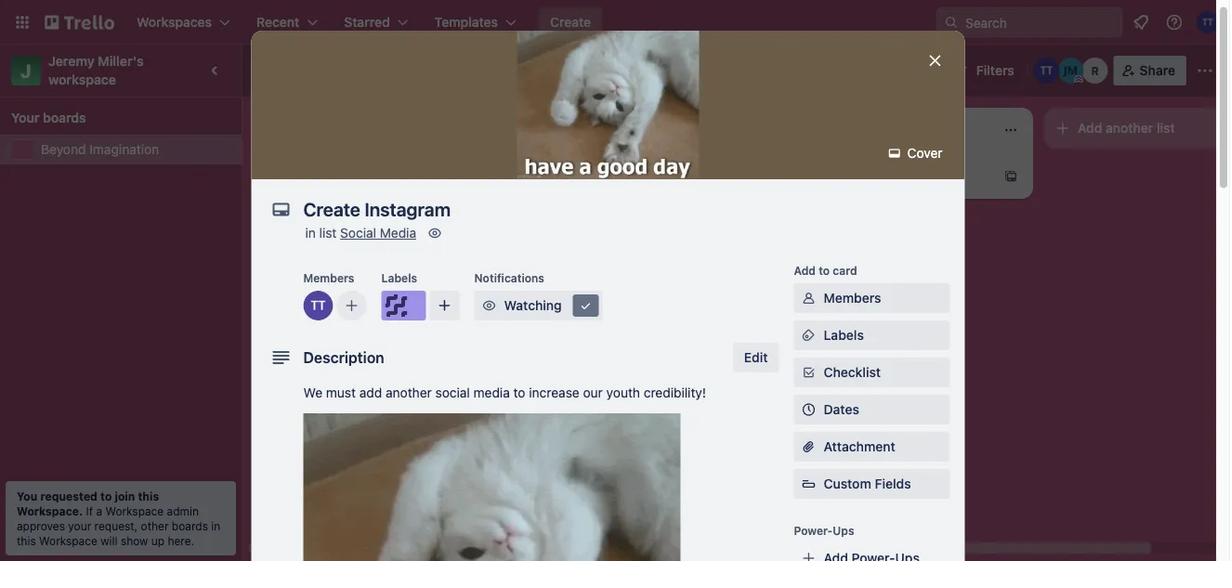 Task type: vqa. For each thing, say whether or not it's contained in the screenshot.
Gary Orlando (garyorlando) icon
no



Task type: locate. For each thing, give the bounding box(es) containing it.
terry turtle (terryturtle) image left increase
[[468, 394, 491, 417]]

members down add to card
[[824, 291, 881, 306]]

you
[[17, 490, 37, 503]]

1 vertical spatial add a card button
[[260, 474, 468, 504]]

cover link
[[880, 139, 954, 169]]

1 vertical spatial workspace
[[39, 534, 97, 547]]

0 vertical spatial sm image
[[577, 297, 595, 315]]

1 horizontal spatial add a card
[[818, 169, 884, 184]]

1 left must
[[320, 399, 325, 412]]

youth
[[606, 386, 640, 401]]

0 horizontal spatial workspace
[[39, 534, 97, 547]]

boards up beyond
[[43, 110, 86, 125]]

add inside button
[[1078, 120, 1102, 136]]

0 vertical spatial this
[[138, 490, 159, 503]]

1 vertical spatial sm image
[[800, 327, 818, 345]]

sm image right edit button
[[800, 327, 818, 345]]

0 vertical spatial to
[[819, 264, 830, 277]]

in right the other
[[211, 519, 221, 532]]

list
[[1157, 120, 1175, 136], [319, 226, 337, 241]]

1
[[320, 399, 325, 412], [356, 399, 362, 412]]

1 horizontal spatial this
[[138, 490, 159, 503]]

boards down admin
[[172, 519, 208, 532]]

0 horizontal spatial a
[[96, 505, 102, 518]]

sm image
[[577, 297, 595, 315], [800, 327, 818, 345], [800, 364, 818, 382]]

sm image inside checklist link
[[800, 364, 818, 382]]

here.
[[168, 534, 194, 547]]

another inside button
[[1106, 120, 1153, 136]]

this inside you requested to join this workspace.
[[138, 490, 159, 503]]

0 horizontal spatial in
[[211, 519, 221, 532]]

1 horizontal spatial add a card button
[[788, 162, 996, 191]]

this
[[138, 490, 159, 503], [17, 534, 36, 547]]

in inside if a workspace admin approves your request, other boards in this workspace will show up here.
[[211, 519, 221, 532]]

rubyanndersson (rubyanndersson) image
[[1082, 58, 1108, 84]]

1 vertical spatial members
[[824, 291, 881, 306]]

1 horizontal spatial boards
[[172, 519, 208, 532]]

we must add another social media to increase our youth credibility!
[[303, 386, 706, 401]]

0 vertical spatial terry turtle (terryturtle) image
[[303, 291, 333, 321]]

1 horizontal spatial another
[[1106, 120, 1153, 136]]

sm image left checklist
[[800, 364, 818, 382]]

add down r
[[1078, 120, 1102, 136]]

members
[[303, 272, 354, 285], [824, 291, 881, 306]]

sm image inside the members link
[[800, 289, 818, 308]]

0 vertical spatial boards
[[43, 110, 86, 125]]

1 vertical spatial this
[[17, 534, 36, 547]]

jeremy miller's workspace
[[48, 53, 147, 87]]

0 horizontal spatial 1
[[320, 399, 325, 412]]

1 vertical spatial create
[[271, 373, 311, 389]]

1 horizontal spatial in
[[305, 226, 316, 241]]

workspace down your
[[39, 534, 97, 547]]

have\_a\_good\_day.gif image
[[303, 414, 681, 561]]

2 vertical spatial a
[[96, 505, 102, 518]]

workspace
[[105, 505, 164, 518], [39, 534, 97, 547]]

a down kickoff meeting
[[318, 481, 325, 497]]

1 vertical spatial to
[[513, 386, 525, 401]]

0 horizontal spatial to
[[100, 490, 112, 503]]

this down 'approves'
[[17, 534, 36, 547]]

Search field
[[959, 8, 1122, 36]]

create from template… image
[[476, 482, 491, 497]]

approves
[[17, 519, 65, 532]]

workspace.
[[17, 505, 83, 518]]

0 vertical spatial terry turtle (terryturtle) image
[[1197, 11, 1219, 33]]

this inside if a workspace admin approves your request, other boards in this workspace will show up here.
[[17, 534, 36, 547]]

add
[[1078, 120, 1102, 136], [818, 169, 842, 184], [794, 264, 816, 277], [290, 481, 314, 497]]

1 horizontal spatial list
[[1157, 120, 1175, 136]]

1 vertical spatial a
[[318, 481, 325, 497]]

terry turtle (terryturtle) image right open information menu icon
[[1197, 11, 1219, 33]]

1 horizontal spatial 1
[[356, 399, 362, 412]]

in left social at the top left of the page
[[305, 226, 316, 241]]

create button
[[539, 7, 602, 37]]

1 horizontal spatial terry turtle (terryturtle) image
[[1197, 11, 1219, 33]]

0 vertical spatial list
[[1157, 120, 1175, 136]]

labels up checklist
[[824, 328, 864, 343]]

1 right must
[[356, 399, 362, 412]]

1 horizontal spatial create
[[550, 14, 591, 30]]

another right add in the left of the page
[[386, 386, 432, 401]]

0 vertical spatial a
[[846, 169, 853, 184]]

add a card button down the kickoff meeting link in the left bottom of the page
[[260, 474, 468, 504]]

2 vertical spatial to
[[100, 490, 112, 503]]

0 horizontal spatial terry turtle (terryturtle) image
[[303, 291, 333, 321]]

j
[[21, 59, 31, 81]]

back to home image
[[45, 7, 114, 37]]

thinking
[[535, 172, 587, 188]]

another down "share" button
[[1106, 120, 1153, 136]]

to up the members link
[[819, 264, 830, 277]]

join
[[115, 490, 135, 503]]

power-
[[794, 525, 833, 538]]

beyond imagination link
[[41, 140, 230, 159]]

sm image inside the watching button
[[480, 297, 499, 315]]

color: purple, title: none image right add members to card "icon"
[[381, 291, 426, 321]]

add a card button down cover
[[788, 162, 996, 191]]

0 horizontal spatial add a card
[[290, 481, 356, 497]]

another
[[1106, 120, 1153, 136], [386, 386, 432, 401]]

to inside you requested to join this workspace.
[[100, 490, 112, 503]]

a
[[846, 169, 853, 184], [318, 481, 325, 497], [96, 505, 102, 518]]

ups
[[833, 525, 854, 538]]

1 vertical spatial in
[[211, 519, 221, 532]]

0 horizontal spatial labels
[[381, 272, 417, 285]]

0 vertical spatial color: purple, title: none image
[[381, 291, 426, 321]]

meeting
[[317, 440, 365, 456]]

add a card
[[818, 169, 884, 184], [290, 481, 356, 497]]

you requested to join this workspace.
[[17, 490, 159, 518]]

media
[[380, 226, 416, 241]]

0 horizontal spatial terry turtle (terryturtle) image
[[1034, 58, 1060, 84]]

create inside button
[[550, 14, 591, 30]]

None text field
[[294, 193, 907, 226]]

terry turtle (terryturtle) image left add members to card "icon"
[[303, 291, 333, 321]]

automation image
[[915, 56, 941, 82]]

2 vertical spatial card
[[329, 481, 356, 497]]

0 horizontal spatial this
[[17, 534, 36, 547]]

labels down media
[[381, 272, 417, 285]]

if
[[86, 505, 93, 518]]

0 vertical spatial add a card button
[[788, 162, 996, 191]]

create left must
[[271, 373, 311, 389]]

0 horizontal spatial another
[[386, 386, 432, 401]]

your boards with 1 items element
[[11, 107, 221, 129]]

list left social at the top left of the page
[[319, 226, 337, 241]]

share
[[1140, 63, 1175, 78]]

0 vertical spatial card
[[856, 169, 884, 184]]

a left cover link
[[846, 169, 853, 184]]

sm image inside cover link
[[885, 144, 904, 163]]

0 horizontal spatial color: purple, title: none image
[[271, 361, 308, 368]]

1 horizontal spatial members
[[824, 291, 881, 306]]

sm image
[[885, 144, 904, 163], [426, 224, 444, 243], [800, 289, 818, 308], [480, 297, 499, 315]]

increase
[[529, 386, 580, 401]]

to left join
[[100, 490, 112, 503]]

0 horizontal spatial create
[[271, 373, 311, 389]]

a right "if"
[[96, 505, 102, 518]]

card
[[856, 169, 884, 184], [833, 264, 857, 277], [329, 481, 356, 497]]

in list social media
[[305, 226, 416, 241]]

custom fields
[[824, 477, 911, 492]]

1 vertical spatial terry turtle (terryturtle) image
[[468, 394, 491, 417]]

sm image inside labels link
[[800, 327, 818, 345]]

2 horizontal spatial to
[[819, 264, 830, 277]]

1 horizontal spatial workspace
[[105, 505, 164, 518]]

request,
[[94, 519, 138, 532]]

terry turtle (terryturtle) image
[[303, 291, 333, 321], [468, 394, 491, 417]]

sm image right watching
[[577, 297, 595, 315]]

requested
[[40, 490, 97, 503]]

1 horizontal spatial terry turtle (terryturtle) image
[[468, 394, 491, 417]]

0 vertical spatial workspace
[[105, 505, 164, 518]]

1 vertical spatial boards
[[172, 519, 208, 532]]

0 vertical spatial another
[[1106, 120, 1153, 136]]

0 horizontal spatial list
[[319, 226, 337, 241]]

create
[[550, 14, 591, 30], [271, 373, 311, 389]]

this right join
[[138, 490, 159, 503]]

jeremy
[[48, 53, 95, 69]]

1 vertical spatial card
[[833, 264, 857, 277]]

color: purple, title: none image up we
[[271, 361, 308, 368]]

0 horizontal spatial members
[[303, 272, 354, 285]]

terry turtle (terryturtle) image
[[1197, 11, 1219, 33], [1034, 58, 1060, 84]]

1 horizontal spatial to
[[513, 386, 525, 401]]

to right media
[[513, 386, 525, 401]]

2 horizontal spatial a
[[846, 169, 853, 184]]

watching button
[[474, 291, 603, 321]]

share button
[[1114, 56, 1187, 85]]

create for create
[[550, 14, 591, 30]]

power-ups
[[794, 525, 854, 538]]

our
[[583, 386, 603, 401]]

1 vertical spatial add a card
[[290, 481, 356, 497]]

add a card button
[[788, 162, 996, 191], [260, 474, 468, 504]]

kickoff
[[271, 440, 313, 456]]

in
[[305, 226, 316, 241], [211, 519, 221, 532]]

edit button
[[733, 343, 779, 373]]

filters button
[[948, 56, 1020, 85]]

0 vertical spatial create
[[550, 14, 591, 30]]

to
[[819, 264, 830, 277], [513, 386, 525, 401], [100, 490, 112, 503]]

other
[[141, 519, 169, 532]]

terry turtle (terryturtle) image left r
[[1034, 58, 1060, 84]]

beyond imagination
[[41, 142, 159, 157]]

sm image for cover link
[[885, 144, 904, 163]]

2 vertical spatial sm image
[[800, 364, 818, 382]]

kickoff meeting
[[271, 440, 365, 456]]

boards inside if a workspace admin approves your request, other boards in this workspace will show up here.
[[172, 519, 208, 532]]

labels
[[381, 272, 417, 285], [824, 328, 864, 343]]

add to card
[[794, 264, 857, 277]]

if a workspace admin approves your request, other boards in this workspace will show up here.
[[17, 505, 221, 547]]

customize views image
[[592, 61, 611, 80]]

add
[[359, 386, 382, 401]]

members up add members to card "icon"
[[303, 272, 354, 285]]

create up the board
[[550, 14, 591, 30]]

checklist link
[[794, 358, 950, 388]]

credibility!
[[644, 386, 706, 401]]

create instagram
[[271, 373, 375, 389]]

0 horizontal spatial add a card button
[[260, 474, 468, 504]]

fields
[[875, 477, 911, 492]]

1 horizontal spatial labels
[[824, 328, 864, 343]]

list down share
[[1157, 120, 1175, 136]]

color: purple, title: none image
[[381, 291, 426, 321], [271, 361, 308, 368]]

workspace down join
[[105, 505, 164, 518]]



Task type: describe. For each thing, give the bounding box(es) containing it.
add members to card image
[[344, 297, 359, 315]]

list inside button
[[1157, 120, 1175, 136]]

checklist
[[824, 365, 881, 381]]

watching
[[504, 298, 562, 314]]

0 vertical spatial in
[[305, 226, 316, 241]]

attachment
[[824, 440, 896, 455]]

r button
[[1082, 58, 1108, 84]]

0 vertical spatial labels
[[381, 272, 417, 285]]

imagination
[[89, 142, 159, 157]]

1 vertical spatial list
[[319, 226, 337, 241]]

create from template… image
[[1004, 169, 1018, 184]]

1 horizontal spatial color: purple, title: none image
[[381, 291, 426, 321]]

add up the members link
[[794, 264, 816, 277]]

0 notifications image
[[1130, 11, 1152, 33]]

custom fields button
[[794, 475, 950, 494]]

board link
[[504, 56, 583, 85]]

will
[[101, 534, 118, 547]]

notifications
[[474, 272, 544, 285]]

instagram
[[315, 373, 375, 389]]

add down kickoff
[[290, 481, 314, 497]]

cover
[[904, 146, 943, 161]]

your
[[11, 110, 39, 125]]

add a card button for create from template… image
[[788, 162, 996, 191]]

must
[[326, 386, 356, 401]]

social
[[435, 386, 470, 401]]

search image
[[944, 15, 959, 30]]

members link
[[794, 284, 950, 314]]

sm image inside the watching button
[[577, 297, 595, 315]]

add a card button for create from template… icon
[[260, 474, 468, 504]]

we
[[303, 386, 322, 401]]

open information menu image
[[1165, 13, 1184, 32]]

show menu image
[[1196, 61, 1214, 80]]

sm image for labels
[[800, 327, 818, 345]]

your boards
[[11, 110, 86, 125]]

social media link
[[340, 226, 416, 241]]

attachment button
[[794, 433, 950, 462]]

0 vertical spatial add a card
[[818, 169, 884, 184]]

1 vertical spatial color: purple, title: none image
[[271, 361, 308, 368]]

create instagram link
[[271, 372, 487, 391]]

show
[[121, 534, 148, 547]]

add another list
[[1078, 120, 1175, 136]]

sm image for checklist
[[800, 364, 818, 382]]

social
[[340, 226, 376, 241]]

color: bold red, title: "thoughts" element
[[535, 160, 605, 174]]

1 vertical spatial terry turtle (terryturtle) image
[[1034, 58, 1060, 84]]

workspace
[[48, 72, 116, 87]]

media
[[474, 386, 510, 401]]

labels link
[[794, 321, 950, 351]]

admin
[[167, 505, 199, 518]]

r
[[1091, 64, 1099, 77]]

board
[[536, 63, 572, 78]]

add left cover link
[[818, 169, 842, 184]]

dates
[[824, 402, 859, 418]]

1 horizontal spatial a
[[318, 481, 325, 497]]

add another list button
[[1044, 108, 1230, 149]]

sm image for the watching button
[[480, 297, 499, 315]]

1 1 from the left
[[320, 399, 325, 412]]

1 vertical spatial labels
[[824, 328, 864, 343]]

a inside if a workspace admin approves your request, other boards in this workspace will show up here.
[[96, 505, 102, 518]]

primary element
[[0, 0, 1230, 45]]

filters
[[976, 63, 1014, 78]]

description
[[303, 349, 384, 367]]

create for create instagram
[[271, 373, 311, 389]]

jeremy miller (jeremymiller198) image
[[1058, 58, 1084, 84]]

2 1 from the left
[[356, 399, 362, 412]]

thoughts
[[554, 161, 605, 174]]

0 vertical spatial members
[[303, 272, 354, 285]]

miller's
[[98, 53, 144, 69]]

kickoff meeting link
[[271, 439, 487, 458]]

1 vertical spatial another
[[386, 386, 432, 401]]

custom
[[824, 477, 871, 492]]

beyond
[[41, 142, 86, 157]]

your
[[68, 519, 91, 532]]

0 horizontal spatial boards
[[43, 110, 86, 125]]

sm image for the members link
[[800, 289, 818, 308]]

thoughts thinking
[[535, 161, 605, 188]]

thinking link
[[535, 171, 751, 190]]

dates button
[[794, 395, 950, 425]]

up
[[151, 534, 165, 547]]

edit
[[744, 350, 768, 366]]



